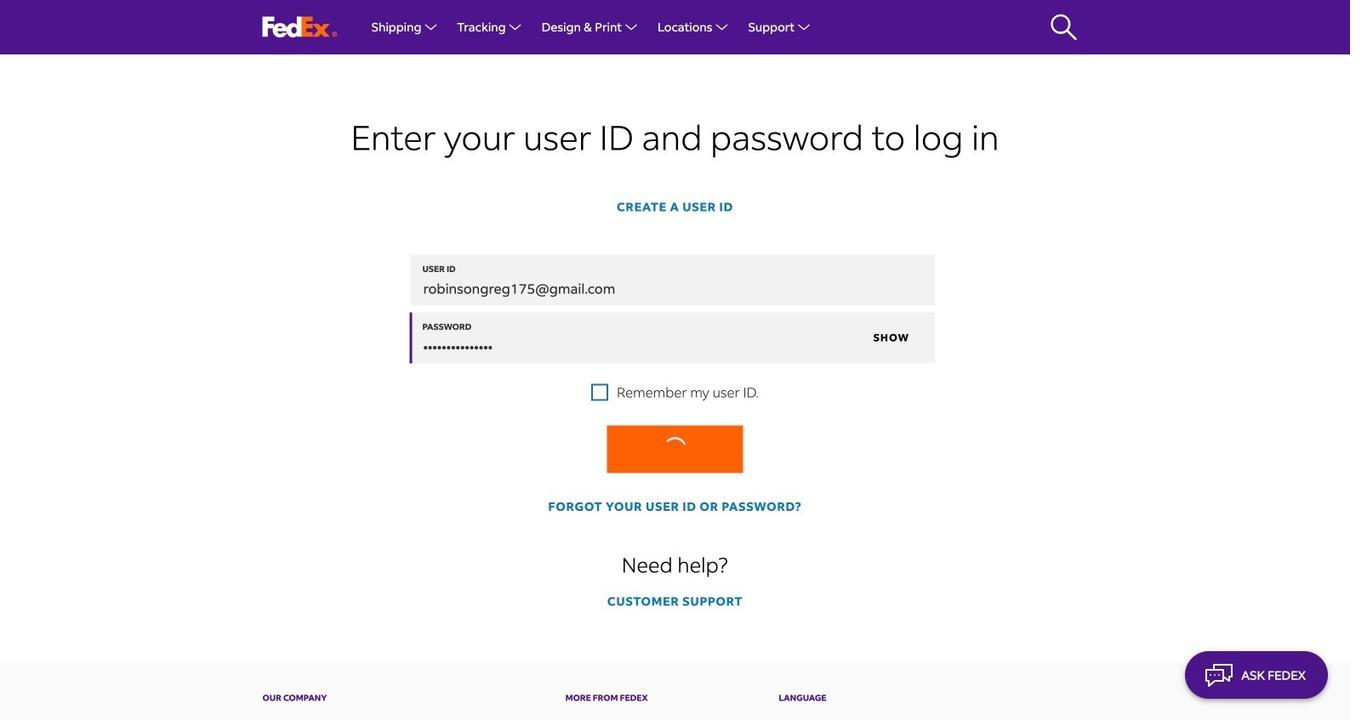 Task type: vqa. For each thing, say whether or not it's contained in the screenshot.
Field
no



Task type: locate. For each thing, give the bounding box(es) containing it.
None text field
[[410, 255, 935, 306]]

fedex search image
[[1050, 14, 1078, 41]]

None password field
[[410, 313, 869, 364]]



